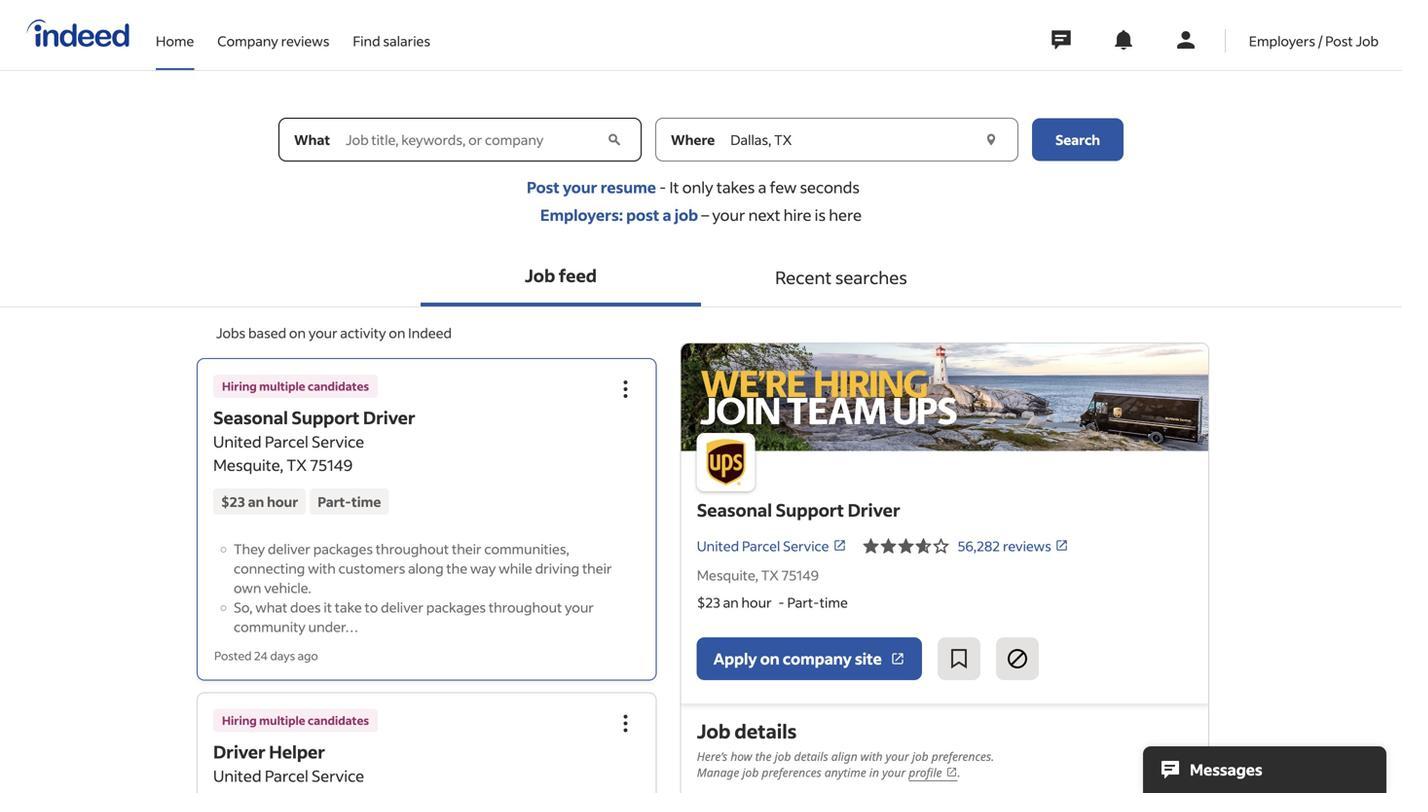 Task type: vqa. For each thing, say whether or not it's contained in the screenshot.
an corresponding to $23 an hour
yes



Task type: describe. For each thing, give the bounding box(es) containing it.
apply
[[714, 649, 757, 669]]

driver helper button
[[213, 741, 325, 763]]

2 horizontal spatial driver
[[848, 499, 901, 521]]

2 vertical spatial parcel
[[265, 766, 309, 786]]

your next hire is here
[[712, 205, 862, 225]]

job inside employers / post job link
[[1356, 32, 1379, 50]]

1 horizontal spatial support
[[776, 499, 844, 521]]

hour for $23 an hour - part-time
[[742, 594, 772, 612]]

vehicle.
[[264, 579, 311, 597]]

part-time
[[318, 493, 381, 511]]

0 horizontal spatial on
[[289, 324, 306, 342]]

employers:
[[540, 205, 623, 225]]

resume
[[601, 177, 656, 197]]

0 horizontal spatial throughout
[[376, 540, 449, 558]]

What field
[[342, 118, 603, 161]]

driver helper
[[213, 741, 325, 763]]

1 vertical spatial parcel
[[742, 537, 780, 555]]

align
[[831, 749, 858, 765]]

preferences.
[[932, 749, 994, 765]]

0 vertical spatial support
[[292, 407, 360, 429]]

–
[[698, 205, 712, 225]]

1 vertical spatial part-
[[787, 594, 820, 612]]

searches
[[835, 266, 907, 289]]

recent searches button
[[701, 248, 982, 307]]

job details
[[697, 719, 797, 744]]

account image
[[1174, 28, 1198, 52]]

1 horizontal spatial a
[[758, 177, 767, 197]]

0 horizontal spatial seasonal support driver
[[213, 407, 415, 429]]

apply on company site button
[[697, 638, 922, 681]]

Where field
[[727, 118, 980, 161]]

0 vertical spatial details
[[735, 719, 797, 744]]

here's how the job details align with your job preferences.
[[697, 749, 994, 765]]

1 horizontal spatial throughout
[[489, 599, 562, 616]]

find salaries link
[[353, 0, 430, 66]]

hiring for seasonal
[[222, 379, 257, 394]]

0 horizontal spatial deliver
[[268, 540, 311, 558]]

job left . on the right bottom of the page
[[912, 749, 929, 765]]

united inside united parcel service mesquite, tx 75149
[[213, 432, 262, 452]]

mesquite, inside united parcel service mesquite, tx 75149
[[213, 455, 284, 475]]

0 vertical spatial seasonal
[[213, 407, 288, 429]]

hiring multiple candidates for helper
[[222, 713, 369, 728]]

1 vertical spatial united
[[697, 537, 739, 555]]

post your resume link
[[527, 177, 656, 197]]

along
[[408, 560, 444, 577]]

0 vertical spatial their
[[452, 540, 482, 558]]

none search field inside the 'job details' main content
[[279, 118, 1124, 177]]

clear element for where
[[982, 130, 1001, 149]]

hire
[[784, 205, 812, 225]]

preferences
[[762, 765, 822, 781]]

multiple for helper
[[259, 713, 305, 728]]

posted
[[214, 649, 252, 664]]

in
[[870, 765, 879, 781]]

anytime
[[825, 765, 867, 781]]

community
[[234, 618, 306, 636]]

take
[[335, 599, 362, 616]]

it
[[324, 599, 332, 616]]

- for part-
[[779, 594, 785, 612]]

while
[[499, 560, 532, 577]]

save this job image
[[947, 648, 971, 671]]

- for it
[[659, 177, 666, 197]]

united parcel service mesquite, tx 75149
[[213, 432, 364, 475]]

own
[[234, 579, 261, 597]]

on inside popup button
[[760, 649, 780, 669]]

0 vertical spatial united parcel service
[[697, 537, 829, 555]]

driving
[[535, 560, 580, 577]]

1 horizontal spatial on
[[389, 324, 405, 342]]

24
[[254, 649, 268, 664]]

days
[[270, 649, 295, 664]]

multiple for support
[[259, 379, 305, 394]]

only
[[682, 177, 713, 197]]

site
[[855, 649, 882, 669]]

hiring multiple candidates for support
[[222, 379, 369, 394]]

$23 an hour - part-time
[[697, 594, 848, 612]]

1 horizontal spatial deliver
[[381, 599, 424, 616]]

based
[[248, 324, 286, 342]]

hour for $23 an hour
[[267, 493, 298, 511]]

posted 24 days ago
[[214, 649, 318, 664]]

reviews for 56,282 reviews
[[1003, 537, 1051, 555]]

job down post your resume - it only takes a few seconds
[[675, 205, 698, 225]]

what
[[294, 131, 330, 149]]

jobs based on your activity on indeed
[[216, 324, 452, 342]]

$23 for $23 an hour
[[221, 493, 245, 511]]

manage
[[697, 765, 739, 781]]

tx inside united parcel service mesquite, tx 75149
[[287, 455, 307, 475]]

connecting
[[234, 560, 305, 577]]

1 vertical spatial tx
[[761, 567, 779, 584]]

job for job details
[[697, 719, 731, 744]]

what
[[255, 599, 288, 616]]

1 vertical spatial 75149
[[782, 567, 819, 584]]

post your resume - it only takes a few seconds
[[527, 177, 860, 197]]

does
[[290, 599, 321, 616]]

employers / post job
[[1249, 32, 1379, 50]]

recent
[[775, 266, 832, 289]]

messages unread count 0 image
[[1049, 20, 1074, 59]]

helper
[[269, 741, 325, 763]]

salaries
[[383, 32, 430, 50]]

with inside they deliver packages throughout their communities, connecting with customers along the way while driving their own vehicle. so, what does it take to deliver packages throughout your community under…
[[308, 560, 336, 577]]

job actions menu is collapsed image
[[614, 712, 638, 736]]

communities,
[[484, 540, 569, 558]]

notifications unread count 0 image
[[1112, 28, 1135, 52]]

3.7 out of 5 stars. link to 56,282 company reviews (opens in a new tab) image
[[862, 535, 950, 558]]

56,282 reviews link
[[958, 537, 1069, 555]]

search
[[1056, 131, 1100, 149]]

not interested image
[[1006, 648, 1029, 671]]

employers / post job link
[[1249, 0, 1379, 66]]

company
[[783, 649, 852, 669]]

1 vertical spatial details
[[794, 749, 828, 765]]

messages button
[[1143, 747, 1387, 794]]

they deliver packages throughout their communities, connecting with customers along the way while driving their own vehicle. so, what does it take to deliver packages throughout your community under…
[[234, 540, 612, 636]]

how
[[731, 749, 752, 765]]

job feed button
[[421, 248, 701, 307]]

1 horizontal spatial seasonal
[[697, 499, 772, 521]]

$23 for $23 an hour - part-time
[[697, 594, 720, 612]]

search button
[[1032, 118, 1124, 161]]

job feed
[[525, 264, 597, 287]]

1 vertical spatial with
[[861, 749, 883, 765]]

1 horizontal spatial time
[[820, 594, 848, 612]]

seconds
[[800, 177, 860, 197]]

your inside they deliver packages throughout their communities, connecting with customers along the way while driving their own vehicle. so, what does it take to deliver packages throughout your community under…
[[565, 599, 594, 616]]



Task type: locate. For each thing, give the bounding box(es) containing it.
none search field containing what
[[279, 118, 1124, 177]]

job actions menu is collapsed image
[[614, 378, 638, 401]]

0 horizontal spatial time
[[352, 493, 381, 511]]

packages
[[313, 540, 373, 558], [426, 599, 486, 616]]

a left few
[[758, 177, 767, 197]]

0 vertical spatial service
[[312, 432, 364, 452]]

part- down mesquite, tx 75149
[[787, 594, 820, 612]]

candidates
[[308, 379, 369, 394], [308, 713, 369, 728]]

united parcel service up mesquite, tx 75149
[[697, 537, 829, 555]]

1 vertical spatial hour
[[742, 594, 772, 612]]

job for job feed
[[525, 264, 555, 287]]

1 vertical spatial a
[[663, 205, 671, 225]]

1 vertical spatial post
[[527, 177, 560, 197]]

1 horizontal spatial packages
[[426, 599, 486, 616]]

the
[[446, 560, 467, 577], [755, 749, 772, 765]]

packages down way
[[426, 599, 486, 616]]

on right "based"
[[289, 324, 306, 342]]

/
[[1318, 32, 1323, 50]]

seasonal support driver button
[[213, 407, 415, 429]]

1 vertical spatial service
[[783, 537, 829, 555]]

time up the 'company'
[[820, 594, 848, 612]]

reviews right company on the top
[[281, 32, 330, 50]]

clear image
[[982, 130, 1001, 149]]

united parcel service logo image
[[681, 344, 1209, 451], [697, 434, 755, 492]]

2 vertical spatial united
[[213, 766, 262, 786]]

1 vertical spatial deliver
[[381, 599, 424, 616]]

$23 an hour
[[221, 493, 298, 511]]

0 vertical spatial the
[[446, 560, 467, 577]]

2 vertical spatial job
[[697, 719, 731, 744]]

post right /
[[1326, 32, 1353, 50]]

service up mesquite, tx 75149
[[783, 537, 829, 555]]

1 horizontal spatial with
[[861, 749, 883, 765]]

few
[[770, 177, 797, 197]]

2 hiring multiple candidates from the top
[[222, 713, 369, 728]]

1 vertical spatial hiring multiple candidates
[[222, 713, 369, 728]]

company reviews
[[217, 32, 330, 50]]

united up mesquite, tx 75149
[[697, 537, 739, 555]]

their up way
[[452, 540, 482, 558]]

job details main content
[[0, 118, 1402, 794]]

.
[[958, 765, 961, 781]]

parcel down seasonal support driver button
[[265, 432, 309, 452]]

0 horizontal spatial a
[[663, 205, 671, 225]]

parcel inside united parcel service mesquite, tx 75149
[[265, 432, 309, 452]]

0 vertical spatial driver
[[363, 407, 415, 429]]

ago
[[298, 649, 318, 664]]

1 vertical spatial an
[[723, 594, 739, 612]]

mesquite, tx 75149
[[697, 567, 819, 584]]

1 horizontal spatial tx
[[761, 567, 779, 584]]

0 vertical spatial -
[[659, 177, 666, 197]]

2 hiring from the top
[[222, 713, 257, 728]]

0 horizontal spatial reviews
[[281, 32, 330, 50]]

seasonal up united parcel service mesquite, tx 75149 in the bottom of the page
[[213, 407, 288, 429]]

seasonal support driver up united parcel service link
[[697, 499, 901, 521]]

hour down mesquite, tx 75149
[[742, 594, 772, 612]]

candidates up helper
[[308, 713, 369, 728]]

united parcel service link
[[697, 536, 847, 557]]

0 horizontal spatial $23
[[221, 493, 245, 511]]

56,282 reviews
[[958, 537, 1051, 555]]

1 hiring from the top
[[222, 379, 257, 394]]

0 vertical spatial time
[[352, 493, 381, 511]]

75149 up $23 an hour - part-time
[[782, 567, 819, 584]]

multiple up driver helper button
[[259, 713, 305, 728]]

service down seasonal support driver button
[[312, 432, 364, 452]]

their right driving
[[582, 560, 612, 577]]

0 vertical spatial deliver
[[268, 540, 311, 558]]

an for $23 an hour
[[248, 493, 264, 511]]

clear image
[[604, 130, 625, 149]]

$23 down mesquite, tx 75149
[[697, 594, 720, 612]]

0 horizontal spatial -
[[659, 177, 666, 197]]

service inside united parcel service link
[[783, 537, 829, 555]]

deliver
[[268, 540, 311, 558], [381, 599, 424, 616]]

0 vertical spatial a
[[758, 177, 767, 197]]

1 vertical spatial their
[[582, 560, 612, 577]]

1 vertical spatial $23
[[697, 594, 720, 612]]

job up here's
[[697, 719, 731, 744]]

2 vertical spatial service
[[312, 766, 364, 786]]

candidates for support
[[308, 379, 369, 394]]

job right manage
[[743, 765, 759, 781]]

0 horizontal spatial support
[[292, 407, 360, 429]]

parcel down helper
[[265, 766, 309, 786]]

1 vertical spatial hiring
[[222, 713, 257, 728]]

seasonal support driver
[[213, 407, 415, 429], [697, 499, 901, 521]]

manage job preferences anytime in your
[[697, 765, 909, 781]]

1 vertical spatial throughout
[[489, 599, 562, 616]]

indeed
[[408, 324, 452, 342]]

0 vertical spatial multiple
[[259, 379, 305, 394]]

home link
[[156, 0, 194, 66]]

to
[[365, 599, 378, 616]]

parcel up mesquite, tx 75149
[[742, 537, 780, 555]]

hiring for driver
[[222, 713, 257, 728]]

employers: post a job link
[[540, 205, 698, 225]]

home
[[156, 32, 194, 50]]

0 vertical spatial united
[[213, 432, 262, 452]]

under…
[[308, 618, 359, 636]]

0 horizontal spatial seasonal
[[213, 407, 288, 429]]

2 multiple from the top
[[259, 713, 305, 728]]

1 horizontal spatial -
[[779, 594, 785, 612]]

clear element for what
[[604, 130, 625, 149]]

driver
[[363, 407, 415, 429], [848, 499, 901, 521], [213, 741, 266, 763]]

hiring up driver helper button
[[222, 713, 257, 728]]

with up vehicle.
[[308, 560, 336, 577]]

1 vertical spatial seasonal
[[697, 499, 772, 521]]

next
[[749, 205, 781, 225]]

service inside united parcel service mesquite, tx 75149
[[312, 432, 364, 452]]

reviews inside the 'job details' main content
[[1003, 537, 1051, 555]]

a
[[758, 177, 767, 197], [663, 205, 671, 225]]

56,282
[[958, 537, 1000, 555]]

-
[[659, 177, 666, 197], [779, 594, 785, 612]]

reviews for company reviews
[[281, 32, 330, 50]]

mesquite, up $23 an hour
[[213, 455, 284, 475]]

jobs
[[216, 324, 246, 342]]

details
[[735, 719, 797, 744], [794, 749, 828, 765]]

1 vertical spatial mesquite,
[[697, 567, 759, 584]]

employers
[[1249, 32, 1316, 50]]

with
[[308, 560, 336, 577], [861, 749, 883, 765]]

where
[[671, 131, 715, 149]]

0 horizontal spatial united parcel service
[[213, 766, 364, 786]]

parcel
[[265, 432, 309, 452], [742, 537, 780, 555], [265, 766, 309, 786]]

on right apply
[[760, 649, 780, 669]]

deliver right to
[[381, 599, 424, 616]]

find
[[353, 32, 380, 50]]

1 multiple from the top
[[259, 379, 305, 394]]

0 vertical spatial part-
[[318, 493, 352, 511]]

here's
[[697, 749, 728, 765]]

0 vertical spatial an
[[248, 493, 264, 511]]

seasonal
[[213, 407, 288, 429], [697, 499, 772, 521]]

hiring multiple candidates up seasonal support driver button
[[222, 379, 369, 394]]

apply on company site
[[714, 649, 882, 669]]

1 horizontal spatial mesquite,
[[697, 567, 759, 584]]

- left it
[[659, 177, 666, 197]]

with right align
[[861, 749, 883, 765]]

75149 up part-time
[[310, 455, 353, 475]]

0 vertical spatial reviews
[[281, 32, 330, 50]]

$23 up they
[[221, 493, 245, 511]]

job right /
[[1356, 32, 1379, 50]]

tx up $23 an hour - part-time
[[761, 567, 779, 584]]

2 horizontal spatial on
[[760, 649, 780, 669]]

1 horizontal spatial post
[[1326, 32, 1353, 50]]

hiring
[[222, 379, 257, 394], [222, 713, 257, 728]]

here
[[829, 205, 862, 225]]

throughout down while
[[489, 599, 562, 616]]

an for $23 an hour - part-time
[[723, 594, 739, 612]]

united parcel service down helper
[[213, 766, 364, 786]]

0 vertical spatial with
[[308, 560, 336, 577]]

part- down united parcel service mesquite, tx 75149 in the bottom of the page
[[318, 493, 352, 511]]

throughout up along
[[376, 540, 449, 558]]

driver down activity
[[363, 407, 415, 429]]

post up employers:
[[527, 177, 560, 197]]

is
[[815, 205, 826, 225]]

seasonal up united parcel service link
[[697, 499, 772, 521]]

1 vertical spatial support
[[776, 499, 844, 521]]

2 horizontal spatial job
[[1356, 32, 1379, 50]]

mesquite, up $23 an hour - part-time
[[697, 567, 759, 584]]

job
[[1356, 32, 1379, 50], [525, 264, 555, 287], [697, 719, 731, 744]]

0 vertical spatial hour
[[267, 493, 298, 511]]

candidates for helper
[[308, 713, 369, 728]]

packages up customers
[[313, 540, 373, 558]]

way
[[470, 560, 496, 577]]

clear element up resume
[[604, 130, 625, 149]]

post
[[626, 205, 660, 225]]

deliver up connecting
[[268, 540, 311, 558]]

1 clear element from the left
[[604, 130, 625, 149]]

0 horizontal spatial mesquite,
[[213, 455, 284, 475]]

united up $23 an hour
[[213, 432, 262, 452]]

1 vertical spatial the
[[755, 749, 772, 765]]

reviews right 56,282
[[1003, 537, 1051, 555]]

your
[[563, 177, 597, 197], [712, 205, 745, 225], [309, 324, 338, 342], [565, 599, 594, 616], [886, 749, 909, 765], [882, 765, 906, 781]]

75149 inside united parcel service mesquite, tx 75149
[[310, 455, 353, 475]]

service down helper
[[312, 766, 364, 786]]

part-
[[318, 493, 352, 511], [787, 594, 820, 612]]

1 vertical spatial seasonal support driver
[[697, 499, 901, 521]]

hour down united parcel service mesquite, tx 75149 in the bottom of the page
[[267, 493, 298, 511]]

0 horizontal spatial part-
[[318, 493, 352, 511]]

the left way
[[446, 560, 467, 577]]

messages
[[1190, 760, 1263, 780]]

multiple up seasonal support driver button
[[259, 379, 305, 394]]

support up united parcel service link
[[776, 499, 844, 521]]

an
[[248, 493, 264, 511], [723, 594, 739, 612]]

1 horizontal spatial $23
[[697, 594, 720, 612]]

post inside the 'job details' main content
[[527, 177, 560, 197]]

1 horizontal spatial hour
[[742, 594, 772, 612]]

0 horizontal spatial job
[[525, 264, 555, 287]]

0 vertical spatial $23
[[221, 493, 245, 511]]

tab list
[[0, 248, 1402, 308]]

it
[[669, 177, 679, 197]]

clear element left search button
[[982, 130, 1001, 149]]

profile
[[909, 765, 942, 781]]

0 horizontal spatial tx
[[287, 455, 307, 475]]

0 horizontal spatial with
[[308, 560, 336, 577]]

find salaries
[[353, 32, 430, 50]]

candidates up seasonal support driver button
[[308, 379, 369, 394]]

job inside job feed button
[[525, 264, 555, 287]]

service
[[312, 432, 364, 452], [783, 537, 829, 555], [312, 766, 364, 786]]

0 vertical spatial packages
[[313, 540, 373, 558]]

time up customers
[[352, 493, 381, 511]]

an up they
[[248, 493, 264, 511]]

0 vertical spatial 75149
[[310, 455, 353, 475]]

so,
[[234, 599, 253, 616]]

a right post in the top left of the page
[[663, 205, 671, 225]]

1 horizontal spatial driver
[[363, 407, 415, 429]]

0 horizontal spatial an
[[248, 493, 264, 511]]

1 vertical spatial job
[[525, 264, 555, 287]]

on left 'indeed'
[[389, 324, 405, 342]]

1 vertical spatial time
[[820, 594, 848, 612]]

job left feed
[[525, 264, 555, 287]]

0 vertical spatial mesquite,
[[213, 455, 284, 475]]

1 horizontal spatial reviews
[[1003, 537, 1051, 555]]

an down mesquite, tx 75149
[[723, 594, 739, 612]]

company reviews link
[[217, 0, 330, 66]]

job
[[675, 205, 698, 225], [775, 749, 791, 765], [912, 749, 929, 765], [743, 765, 759, 781]]

details left align
[[794, 749, 828, 765]]

1 vertical spatial united parcel service
[[213, 766, 364, 786]]

2 clear element from the left
[[982, 130, 1001, 149]]

1 vertical spatial packages
[[426, 599, 486, 616]]

united
[[213, 432, 262, 452], [697, 537, 739, 555], [213, 766, 262, 786]]

recent searches
[[775, 266, 907, 289]]

2 candidates from the top
[[308, 713, 369, 728]]

0 horizontal spatial packages
[[313, 540, 373, 558]]

support up united parcel service mesquite, tx 75149 in the bottom of the page
[[292, 407, 360, 429]]

0 vertical spatial post
[[1326, 32, 1353, 50]]

tab list containing job feed
[[0, 248, 1402, 308]]

hiring multiple candidates up helper
[[222, 713, 369, 728]]

1 horizontal spatial clear element
[[982, 130, 1001, 149]]

feed
[[559, 264, 597, 287]]

0 vertical spatial seasonal support driver
[[213, 407, 415, 429]]

the inside they deliver packages throughout their communities, connecting with customers along the way while driving their own vehicle. so, what does it take to deliver packages throughout your community under…
[[446, 560, 467, 577]]

- down mesquite, tx 75149
[[779, 594, 785, 612]]

driver up 3.7 out of 5 stars. link to 56,282 company reviews (opens in a new tab) image
[[848, 499, 901, 521]]

1 horizontal spatial their
[[582, 560, 612, 577]]

0 horizontal spatial driver
[[213, 741, 266, 763]]

1 horizontal spatial job
[[697, 719, 731, 744]]

clear element
[[604, 130, 625, 149], [982, 130, 1001, 149]]

0 vertical spatial parcel
[[265, 432, 309, 452]]

0 horizontal spatial clear element
[[604, 130, 625, 149]]

throughout
[[376, 540, 449, 558], [489, 599, 562, 616]]

customers
[[339, 560, 405, 577]]

employers: post a job
[[540, 205, 698, 225]]

job right how
[[775, 749, 791, 765]]

1 horizontal spatial an
[[723, 594, 739, 612]]

1 hiring multiple candidates from the top
[[222, 379, 369, 394]]

0 horizontal spatial post
[[527, 177, 560, 197]]

they
[[234, 540, 265, 558]]

united parcel service
[[697, 537, 829, 555], [213, 766, 364, 786]]

2 vertical spatial driver
[[213, 741, 266, 763]]

the right how
[[755, 749, 772, 765]]

0 horizontal spatial 75149
[[310, 455, 353, 475]]

1 horizontal spatial united parcel service
[[697, 537, 829, 555]]

hiring down jobs
[[222, 379, 257, 394]]

takes
[[717, 177, 755, 197]]

company
[[217, 32, 278, 50]]

tx down seasonal support driver button
[[287, 455, 307, 475]]

driver left helper
[[213, 741, 266, 763]]

seasonal support driver up united parcel service mesquite, tx 75149 in the bottom of the page
[[213, 407, 415, 429]]

1 vertical spatial multiple
[[259, 713, 305, 728]]

profile link
[[909, 765, 958, 782]]

1 horizontal spatial part-
[[787, 594, 820, 612]]

None search field
[[279, 118, 1124, 177]]

1 candidates from the top
[[308, 379, 369, 394]]

1 horizontal spatial the
[[755, 749, 772, 765]]

united down driver helper button
[[213, 766, 262, 786]]

their
[[452, 540, 482, 558], [582, 560, 612, 577]]

details up how
[[735, 719, 797, 744]]



